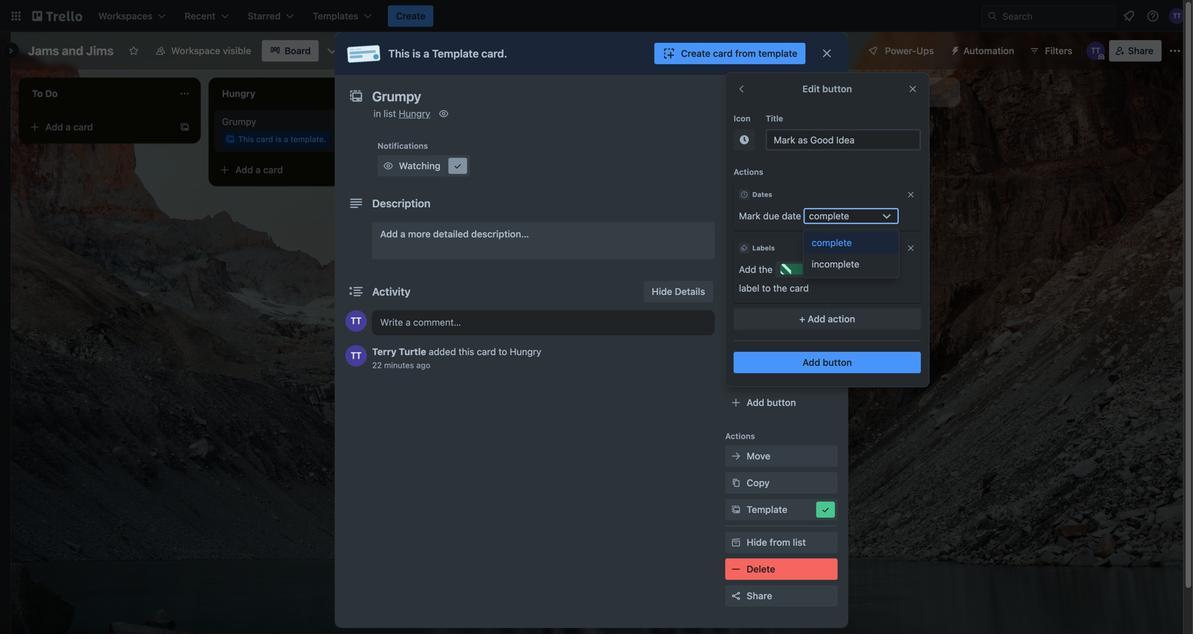 Task type: locate. For each thing, give the bounding box(es) containing it.
button down action
[[823, 357, 852, 368]]

1 horizontal spatial is
[[412, 47, 421, 60]]

hide up delete
[[747, 537, 767, 548]]

1 horizontal spatial the
[[773, 283, 787, 294]]

0 vertical spatial this
[[388, 47, 410, 60]]

hide details link
[[644, 281, 713, 302]]

share button down delete link
[[725, 585, 838, 607]]

sm image inside template button
[[819, 503, 832, 516]]

notifications
[[378, 141, 428, 150]]

list right another
[[859, 87, 873, 98]]

hide for hide details
[[652, 286, 672, 297]]

2 horizontal spatial to
[[762, 283, 771, 294]]

sm image for watching
[[382, 159, 395, 173]]

sm image right "power-ups" button
[[945, 40, 963, 59]]

0 vertical spatial automation
[[963, 45, 1014, 56]]

label
[[739, 283, 760, 294]]

1 vertical spatial close image
[[906, 243, 916, 253]]

1 vertical spatial template
[[747, 504, 787, 515]]

this for this card is a template.
[[238, 134, 254, 144]]

sm image down add to template
[[729, 154, 743, 167]]

jams and jims
[[28, 43, 114, 58]]

edit button
[[803, 83, 852, 94]]

create from template… image down notifications
[[369, 165, 380, 175]]

create from template… image for left add a card button
[[179, 122, 190, 132]]

terry
[[372, 346, 397, 357]]

add to template
[[725, 136, 788, 145]]

1 vertical spatial add button button
[[725, 392, 838, 413]]

activity
[[372, 285, 411, 298]]

1 vertical spatial power-ups
[[725, 323, 769, 332]]

list for hide from list
[[793, 537, 806, 548]]

1 horizontal spatial from
[[770, 537, 790, 548]]

to right label
[[762, 283, 771, 294]]

2 horizontal spatial ups
[[916, 45, 934, 56]]

share down delete
[[747, 590, 772, 601]]

sm image down copy link
[[819, 503, 832, 516]]

to
[[743, 136, 751, 145], [762, 283, 771, 294], [499, 346, 507, 357]]

1 horizontal spatial to
[[743, 136, 751, 145]]

power- down custom fields 'button'
[[767, 342, 798, 353]]

add inside button
[[803, 87, 820, 98]]

actions down members
[[734, 167, 763, 177]]

0 horizontal spatial template
[[432, 47, 479, 60]]

0 horizontal spatial add a card
[[45, 121, 93, 132]]

template down copy
[[747, 504, 787, 515]]

sm image inside watching button
[[382, 159, 395, 173]]

0 vertical spatial ups
[[916, 45, 934, 56]]

1 horizontal spatial create from template… image
[[369, 165, 380, 175]]

cover
[[747, 262, 773, 273]]

ups up close popover image
[[916, 45, 934, 56]]

hide left "details"
[[652, 286, 672, 297]]

1 vertical spatial hungry
[[510, 346, 541, 357]]

this
[[459, 346, 474, 357]]

create from template… image for the middle add a card button
[[369, 165, 380, 175]]

1 close image from the top
[[906, 190, 916, 199]]

sm image left the checklist
[[729, 207, 743, 221]]

sm image left move
[[729, 449, 743, 463]]

sm image inside labels link
[[729, 181, 743, 194]]

create inside button
[[681, 48, 711, 59]]

0 notifications image
[[1121, 8, 1137, 24]]

hide
[[652, 286, 672, 297], [747, 537, 767, 548]]

power- inside add power-ups link
[[767, 342, 798, 353]]

0 vertical spatial complete
[[809, 210, 849, 221]]

0 vertical spatial terry turtle (terryturtle) image
[[1087, 41, 1105, 60]]

1 horizontal spatial terry turtle (terryturtle) image
[[1169, 8, 1185, 24]]

sm image inside delete link
[[729, 562, 743, 576]]

members
[[747, 155, 788, 166]]

1 vertical spatial add button
[[747, 397, 796, 408]]

0 vertical spatial list
[[859, 87, 873, 98]]

2 close image from the top
[[906, 243, 916, 253]]

board link
[[262, 40, 319, 62]]

terry turtle (terryturtle) image
[[1169, 8, 1185, 24], [345, 310, 367, 332]]

0 vertical spatial from
[[735, 48, 756, 59]]

terry turtle (terryturtle) image left 22
[[345, 345, 367, 367]]

0 vertical spatial power-
[[885, 45, 916, 56]]

0 vertical spatial is
[[412, 47, 421, 60]]

0 vertical spatial template
[[432, 47, 479, 60]]

members link
[[725, 150, 838, 171]]

list
[[859, 87, 873, 98], [384, 108, 396, 119], [793, 537, 806, 548]]

sm image inside checklist link
[[729, 207, 743, 221]]

this down grumpy
[[238, 134, 254, 144]]

power- down label
[[725, 323, 753, 332]]

0 horizontal spatial to
[[499, 346, 507, 357]]

sm image for copy
[[729, 476, 743, 490]]

1 horizontal spatial hungry
[[510, 346, 541, 357]]

from up return to previous screen image
[[735, 48, 756, 59]]

1 vertical spatial this
[[238, 134, 254, 144]]

this down create button
[[388, 47, 410, 60]]

minutes
[[384, 360, 414, 370]]

grumpy
[[222, 116, 256, 127]]

ups down +
[[798, 342, 816, 353]]

checklist
[[747, 208, 788, 219]]

add button button down + add action
[[734, 352, 921, 373]]

actions
[[734, 167, 763, 177], [725, 431, 755, 441]]

add button up move link
[[747, 397, 796, 408]]

close popover image
[[908, 84, 918, 94]]

add a card for left add a card button
[[45, 121, 93, 132]]

sm image for move
[[729, 449, 743, 463]]

1 vertical spatial terry turtle (terryturtle) image
[[345, 345, 367, 367]]

button right "edit"
[[822, 83, 852, 94]]

create inside button
[[396, 10, 425, 21]]

0 horizontal spatial the
[[759, 264, 773, 275]]

power-ups inside button
[[885, 45, 934, 56]]

sm image for automation
[[945, 40, 963, 59]]

customize views image
[[326, 44, 339, 58]]

sm image inside members link
[[729, 154, 743, 167]]

sm image inside cover link
[[729, 261, 743, 274]]

0 vertical spatial button
[[822, 83, 852, 94]]

create from template… image left grumpy
[[179, 122, 190, 132]]

add another list button
[[778, 78, 960, 107]]

0 vertical spatial labels
[[747, 182, 776, 193]]

sm image left copy
[[729, 476, 743, 490]]

list inside button
[[859, 87, 873, 98]]

create
[[396, 10, 425, 21], [681, 48, 711, 59]]

this card is a template.
[[238, 134, 326, 144]]

to right this
[[499, 346, 507, 357]]

labels
[[747, 182, 776, 193], [752, 244, 775, 252]]

power-ups down the custom
[[725, 323, 769, 332]]

added
[[429, 346, 456, 357]]

0 vertical spatial close image
[[906, 190, 916, 199]]

1 vertical spatial complete
[[812, 237, 852, 248]]

this is a template card.
[[388, 47, 507, 60]]

0 horizontal spatial terry turtle (terryturtle) image
[[345, 310, 367, 332]]

1 horizontal spatial automation
[[963, 45, 1014, 56]]

complete right date
[[809, 210, 849, 221]]

card.
[[481, 47, 507, 60]]

1 horizontal spatial add button
[[803, 357, 852, 368]]

2 vertical spatial power-
[[767, 342, 798, 353]]

sm image inside template button
[[729, 503, 743, 516]]

terry turtle (terryturtle) image
[[1087, 41, 1105, 60], [345, 345, 367, 367]]

add a card button
[[24, 116, 174, 138], [404, 116, 554, 138], [214, 159, 364, 181]]

Board name text field
[[21, 40, 120, 62]]

move
[[747, 450, 771, 461]]

2 vertical spatial button
[[767, 397, 796, 408]]

1 horizontal spatial list
[[793, 537, 806, 548]]

1 vertical spatial template
[[753, 136, 788, 145]]

this
[[388, 47, 410, 60], [238, 134, 254, 144]]

power- up close popover image
[[885, 45, 916, 56]]

hungry up notifications
[[399, 108, 430, 119]]

0 horizontal spatial hungry
[[399, 108, 430, 119]]

sm image left delete
[[729, 562, 743, 576]]

to for add
[[743, 136, 751, 145]]

hungry down "write a comment" text field
[[510, 346, 541, 357]]

template.
[[291, 134, 326, 144]]

return to previous screen image
[[736, 84, 747, 94]]

label to the card
[[739, 283, 809, 294]]

complete
[[809, 210, 849, 221], [812, 237, 852, 248]]

labels up the checklist
[[747, 182, 776, 193]]

card
[[713, 48, 733, 59], [73, 121, 93, 132], [453, 121, 473, 132], [256, 134, 273, 144], [263, 164, 283, 175], [790, 283, 809, 294], [477, 346, 496, 357]]

0 vertical spatial share button
[[1109, 40, 1162, 62]]

complete up incomplete
[[812, 237, 852, 248]]

0 vertical spatial hide
[[652, 286, 672, 297]]

1 vertical spatial create
[[681, 48, 711, 59]]

from up delete link
[[770, 537, 790, 548]]

this for this is a template card.
[[388, 47, 410, 60]]

0 horizontal spatial power-ups
[[725, 323, 769, 332]]

sm image down copy link
[[729, 503, 743, 516]]

0 horizontal spatial create
[[396, 10, 425, 21]]

1 vertical spatial the
[[773, 283, 787, 294]]

turtle
[[399, 346, 426, 357]]

1 horizontal spatial ups
[[798, 342, 816, 353]]

sm image inside hide from list 'link'
[[729, 536, 743, 549]]

0 horizontal spatial terry turtle (terryturtle) image
[[345, 345, 367, 367]]

checklist link
[[725, 203, 838, 225]]

move link
[[725, 445, 838, 467]]

1 horizontal spatial power-ups
[[885, 45, 934, 56]]

add button for add button "button" to the bottom
[[747, 397, 796, 408]]

0 vertical spatial create from template… image
[[179, 122, 190, 132]]

icon
[[734, 114, 751, 123]]

jams
[[28, 43, 59, 58]]

star or unstar board image
[[128, 45, 139, 56]]

is down create button
[[412, 47, 421, 60]]

2 horizontal spatial power-
[[885, 45, 916, 56]]

from
[[735, 48, 756, 59], [770, 537, 790, 548]]

1 horizontal spatial this
[[388, 47, 410, 60]]

0 horizontal spatial from
[[735, 48, 756, 59]]

terry turtle (terryturtle) image right filters
[[1087, 41, 1105, 60]]

0 horizontal spatial power-
[[725, 323, 753, 332]]

labels link
[[725, 177, 838, 198]]

add button button
[[734, 352, 921, 373], [725, 392, 838, 413]]

0 horizontal spatial this
[[238, 134, 254, 144]]

share button down "0 notifications" image
[[1109, 40, 1162, 62]]

is
[[412, 47, 421, 60], [275, 134, 282, 144]]

workspace
[[171, 45, 220, 56]]

1 horizontal spatial create
[[681, 48, 711, 59]]

another
[[823, 87, 857, 98]]

2 horizontal spatial add a card
[[425, 121, 473, 132]]

title
[[766, 114, 783, 123]]

sm image
[[437, 107, 450, 120], [729, 154, 743, 167], [382, 159, 395, 173], [729, 181, 743, 194], [729, 449, 743, 463], [819, 503, 832, 516], [729, 562, 743, 576]]

1 vertical spatial to
[[762, 283, 771, 294]]

share button
[[1109, 40, 1162, 62], [725, 585, 838, 607]]

1 vertical spatial hide
[[747, 537, 767, 548]]

None text field
[[366, 84, 807, 108]]

sm image right watching
[[451, 159, 464, 173]]

template
[[758, 48, 798, 59], [753, 136, 788, 145]]

button up move link
[[767, 397, 796, 408]]

Mark due date… text field
[[766, 129, 921, 150]]

1 horizontal spatial template
[[747, 504, 787, 515]]

list inside 'link'
[[793, 537, 806, 548]]

sm image
[[945, 40, 963, 59], [738, 133, 751, 146], [451, 159, 464, 173], [729, 207, 743, 221], [729, 261, 743, 274], [729, 476, 743, 490], [729, 503, 743, 516], [729, 536, 743, 549]]

add button down + add action
[[803, 357, 852, 368]]

share
[[1128, 45, 1154, 56], [747, 590, 772, 601]]

0 horizontal spatial share
[[747, 590, 772, 601]]

sm image left cover
[[729, 261, 743, 274]]

from inside button
[[735, 48, 756, 59]]

create for create card from template
[[681, 48, 711, 59]]

button
[[822, 83, 852, 94], [823, 357, 852, 368], [767, 397, 796, 408]]

list right the in
[[384, 108, 396, 119]]

0 vertical spatial template
[[758, 48, 798, 59]]

button for add button "button" to the bottom
[[767, 397, 796, 408]]

create from template… image
[[749, 122, 760, 132]]

1 vertical spatial button
[[823, 357, 852, 368]]

detailed
[[433, 228, 469, 239]]

add
[[803, 87, 820, 98], [45, 121, 63, 132], [425, 121, 443, 132], [725, 136, 741, 145], [235, 164, 253, 175], [380, 228, 398, 239], [739, 264, 756, 275], [808, 313, 825, 324], [747, 342, 764, 353], [803, 357, 820, 368], [747, 397, 764, 408]]

power-ups
[[885, 45, 934, 56], [725, 323, 769, 332]]

2 horizontal spatial list
[[859, 87, 873, 98]]

0 vertical spatial add button
[[803, 357, 852, 368]]

0 horizontal spatial add button
[[747, 397, 796, 408]]

automation down search image
[[963, 45, 1014, 56]]

1 vertical spatial share button
[[725, 585, 838, 607]]

add a card
[[45, 121, 93, 132], [425, 121, 473, 132], [235, 164, 283, 175]]

sm image inside watching button
[[451, 159, 464, 173]]

1 horizontal spatial hide
[[747, 537, 767, 548]]

0 vertical spatial share
[[1128, 45, 1154, 56]]

custom fields button
[[725, 288, 838, 301]]

0 horizontal spatial is
[[275, 134, 282, 144]]

labels up cover
[[752, 244, 775, 252]]

1 vertical spatial ups
[[753, 323, 769, 332]]

is down grumpy link
[[275, 134, 282, 144]]

sm image inside copy link
[[729, 476, 743, 490]]

hide for hide from list
[[747, 537, 767, 548]]

sm image down notifications
[[382, 159, 395, 173]]

sm image left hide from list
[[729, 536, 743, 549]]

a
[[423, 47, 429, 60], [66, 121, 71, 132], [446, 121, 451, 132], [284, 134, 288, 144], [256, 164, 261, 175], [400, 228, 406, 239]]

hide inside 'link'
[[747, 537, 767, 548]]

close image
[[906, 190, 916, 199], [906, 243, 916, 253]]

sm image for hide from list
[[729, 536, 743, 549]]

template left card.
[[432, 47, 479, 60]]

1 horizontal spatial share
[[1128, 45, 1154, 56]]

2 vertical spatial to
[[499, 346, 507, 357]]

template button
[[725, 499, 838, 520]]

ups
[[916, 45, 934, 56], [753, 323, 769, 332], [798, 342, 816, 353]]

1 vertical spatial create from template… image
[[369, 165, 380, 175]]

0 horizontal spatial hide
[[652, 286, 672, 297]]

2 vertical spatial ups
[[798, 342, 816, 353]]

list up delete link
[[793, 537, 806, 548]]

hide details
[[652, 286, 705, 297]]

1 horizontal spatial add a card
[[235, 164, 283, 175]]

0 vertical spatial the
[[759, 264, 773, 275]]

card inside terry turtle added this card to hungry 22 minutes ago
[[477, 346, 496, 357]]

0 horizontal spatial list
[[384, 108, 396, 119]]

ups up add power-ups
[[753, 323, 769, 332]]

0 vertical spatial to
[[743, 136, 751, 145]]

0 horizontal spatial create from template… image
[[179, 122, 190, 132]]

sm image inside move link
[[729, 449, 743, 463]]

board
[[285, 45, 311, 56]]

create from template… image
[[179, 122, 190, 132], [369, 165, 380, 175]]

sm image left dates
[[729, 181, 743, 194]]

0 vertical spatial power-ups
[[885, 45, 934, 56]]

sm image inside automation button
[[945, 40, 963, 59]]

hide from list
[[747, 537, 806, 548]]

add button button up move link
[[725, 392, 838, 413]]

to down create from template… image on the top right of the page
[[743, 136, 751, 145]]

sm image for checklist
[[729, 207, 743, 221]]

share left show menu image
[[1128, 45, 1154, 56]]

in
[[374, 108, 381, 119]]

ups inside "power-ups" button
[[916, 45, 934, 56]]

1 vertical spatial automation
[[725, 377, 771, 386]]

automation down add power-ups
[[725, 377, 771, 386]]

hungry
[[399, 108, 430, 119], [510, 346, 541, 357]]

power-ups up close popover image
[[885, 45, 934, 56]]

from inside 'link'
[[770, 537, 790, 548]]

search image
[[987, 11, 998, 21]]

template
[[432, 47, 479, 60], [747, 504, 787, 515]]

actions up move
[[725, 431, 755, 441]]

sm image for labels
[[729, 181, 743, 194]]

list for add another list
[[859, 87, 873, 98]]



Task type: vqa. For each thing, say whether or not it's contained in the screenshot.
Create
yes



Task type: describe. For each thing, give the bounding box(es) containing it.
0 horizontal spatial add a card button
[[24, 116, 174, 138]]

visible
[[223, 45, 251, 56]]

hide from list link
[[725, 532, 838, 553]]

1 horizontal spatial share button
[[1109, 40, 1162, 62]]

1 vertical spatial list
[[384, 108, 396, 119]]

+ add action
[[799, 313, 855, 324]]

filters
[[1045, 45, 1073, 56]]

create card from template
[[681, 48, 798, 59]]

workspace visible button
[[147, 40, 259, 62]]

switch to… image
[[9, 9, 23, 23]]

delete
[[747, 563, 775, 575]]

copy
[[747, 477, 770, 488]]

template inside button
[[758, 48, 798, 59]]

0 vertical spatial add button button
[[734, 352, 921, 373]]

watching
[[399, 160, 441, 171]]

0 vertical spatial terry turtle (terryturtle) image
[[1169, 8, 1185, 24]]

1 vertical spatial share
[[747, 590, 772, 601]]

0 horizontal spatial ups
[[753, 323, 769, 332]]

a inside add a more detailed description… link
[[400, 228, 406, 239]]

copy link
[[725, 472, 838, 494]]

delete link
[[725, 558, 838, 580]]

to inside terry turtle added this card to hungry 22 minutes ago
[[499, 346, 507, 357]]

custom fields
[[747, 289, 810, 300]]

template inside template button
[[747, 504, 787, 515]]

jims
[[86, 43, 114, 58]]

+
[[799, 313, 805, 324]]

filters button
[[1025, 40, 1077, 62]]

1 vertical spatial power-
[[725, 323, 753, 332]]

1 vertical spatial is
[[275, 134, 282, 144]]

action
[[828, 313, 855, 324]]

cover link
[[725, 257, 838, 278]]

add a card for rightmost add a card button
[[425, 121, 473, 132]]

close image for mark due date
[[906, 190, 916, 199]]

dates
[[752, 191, 772, 198]]

create button
[[388, 5, 433, 27]]

add a more detailed description… link
[[372, 222, 715, 259]]

22 minutes ago link
[[372, 360, 430, 370]]

0 vertical spatial hungry
[[399, 108, 430, 119]]

custom
[[747, 289, 781, 300]]

show menu image
[[1168, 44, 1182, 58]]

hungry link
[[399, 108, 430, 119]]

sm image right 'hungry' link
[[437, 107, 450, 120]]

button for the topmost add button "button"
[[823, 357, 852, 368]]

mark
[[739, 210, 761, 221]]

labels inside labels link
[[747, 182, 776, 193]]

0 horizontal spatial automation
[[725, 377, 771, 386]]

grumpy link
[[222, 115, 377, 128]]

automation button
[[945, 40, 1022, 62]]

to for label
[[762, 283, 771, 294]]

Search field
[[998, 6, 1115, 26]]

1 vertical spatial terry turtle (terryturtle) image
[[345, 310, 367, 332]]

terry turtle added this card to hungry 22 minutes ago
[[372, 346, 541, 370]]

add the
[[739, 264, 773, 275]]

add a more detailed description…
[[380, 228, 529, 239]]

0 horizontal spatial share button
[[725, 585, 838, 607]]

color: green, title: none image
[[781, 264, 878, 274]]

sm image down create from template… image on the top right of the page
[[738, 133, 751, 146]]

0 vertical spatial actions
[[734, 167, 763, 177]]

create card from template button
[[654, 43, 806, 64]]

sm image for template
[[729, 503, 743, 516]]

power- inside "power-ups" button
[[885, 45, 916, 56]]

1 horizontal spatial add a card button
[[214, 159, 364, 181]]

mark due date
[[739, 210, 801, 221]]

22
[[372, 360, 382, 370]]

description…
[[471, 228, 529, 239]]

ago
[[416, 360, 430, 370]]

incomplete
[[812, 258, 860, 270]]

1 vertical spatial actions
[[725, 431, 755, 441]]

primary element
[[0, 0, 1193, 32]]

add power-ups link
[[725, 337, 838, 358]]

sm image for cover
[[729, 261, 743, 274]]

power-ups button
[[858, 40, 942, 62]]

description
[[372, 197, 431, 210]]

card inside button
[[713, 48, 733, 59]]

workspace visible
[[171, 45, 251, 56]]

ups inside add power-ups link
[[798, 342, 816, 353]]

sm image for delete
[[729, 562, 743, 576]]

attachment
[[747, 235, 798, 246]]

date
[[782, 210, 801, 221]]

due
[[763, 210, 779, 221]]

1 horizontal spatial terry turtle (terryturtle) image
[[1087, 41, 1105, 60]]

add button for the topmost add button "button"
[[803, 357, 852, 368]]

add another list
[[803, 87, 873, 98]]

1 vertical spatial labels
[[752, 244, 775, 252]]

fields
[[783, 289, 810, 300]]

2 horizontal spatial add a card button
[[404, 116, 554, 138]]

sm image for members
[[729, 154, 743, 167]]

add power-ups
[[747, 342, 816, 353]]

more
[[408, 228, 431, 239]]

close image for add
[[906, 243, 916, 253]]

details
[[675, 286, 705, 297]]

create for create
[[396, 10, 425, 21]]

open information menu image
[[1146, 9, 1160, 23]]

hungry inside terry turtle added this card to hungry 22 minutes ago
[[510, 346, 541, 357]]

edit
[[803, 83, 820, 94]]

and
[[62, 43, 83, 58]]

attachment button
[[725, 230, 838, 251]]

automation inside button
[[963, 45, 1014, 56]]

Write a comment text field
[[372, 310, 715, 334]]

add a card for the middle add a card button
[[235, 164, 283, 175]]

watching button
[[378, 155, 470, 177]]

in list hungry
[[374, 108, 430, 119]]



